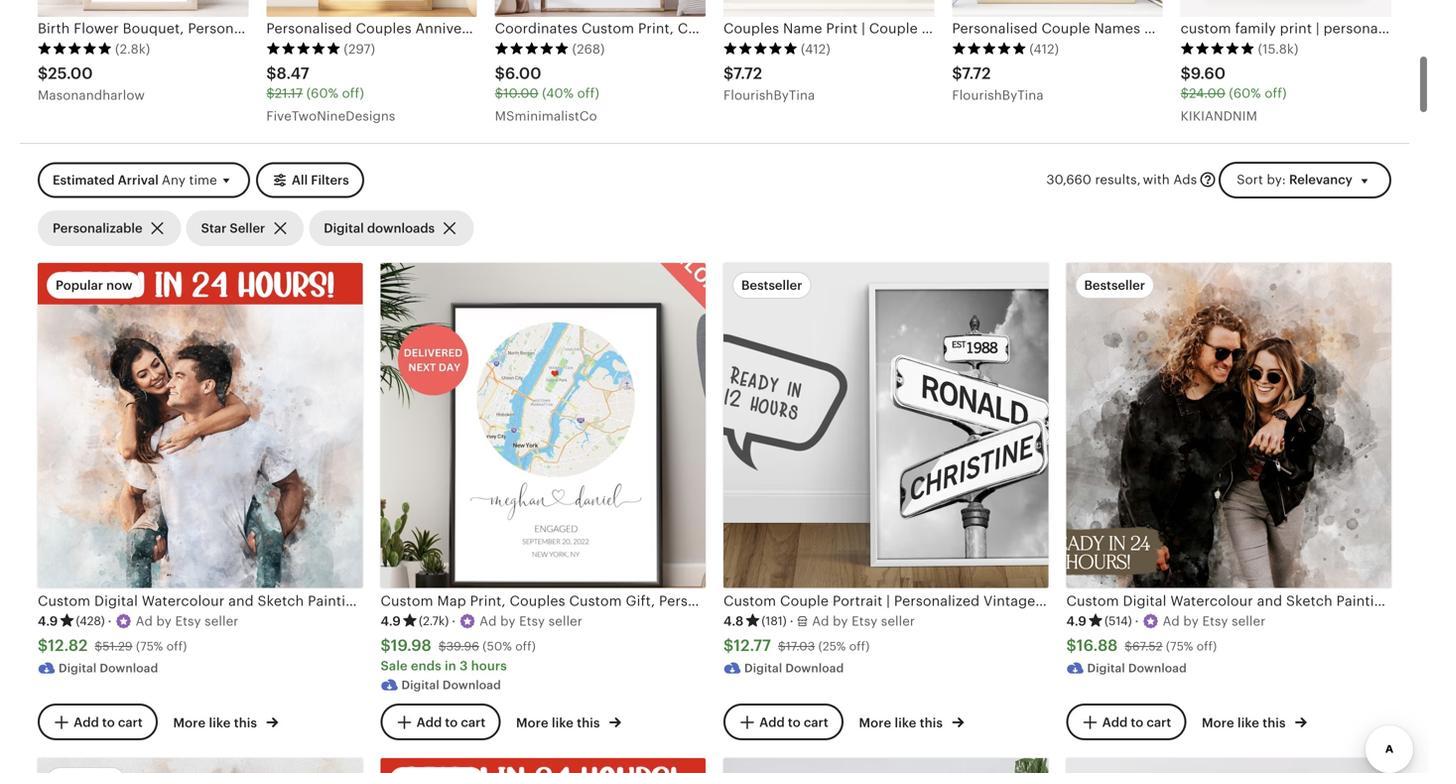 Task type: vqa. For each thing, say whether or not it's contained in the screenshot.
'·' corresponding to 12.82
yes



Task type: describe. For each thing, give the bounding box(es) containing it.
cart for 12.77
[[804, 715, 829, 730]]

4.8
[[724, 614, 744, 629]]

time
[[189, 173, 217, 187]]

filters
[[311, 173, 349, 187]]

like for 16.88
[[1238, 716, 1260, 731]]

(75% for 12.82
[[136, 640, 163, 653]]

(2.7k)
[[419, 614, 449, 628]]

kikiandnim
[[1181, 109, 1258, 123]]

msminimalistco
[[495, 109, 597, 123]]

$ 7.72 flourishbytina for personalised couple names print | custom couples gift | custom home decor | custom engagement gift | custom wedding gift | digital download image's 5 out of 5 stars image
[[952, 65, 1044, 103]]

download for 12.77
[[786, 661, 844, 675]]

download for 16.88
[[1129, 661, 1187, 675]]

5 out of 5 stars image for personalised couples anniversary print | valentine day gift | gift for wife husband girlfriend | personalised gift for him and her image
[[266, 42, 341, 56]]

add for 16.88
[[1103, 715, 1128, 730]]

25.00
[[48, 65, 93, 82]]

this for 16.88
[[1263, 716, 1286, 731]]

with
[[1143, 172, 1170, 187]]

to for 19.98
[[445, 715, 458, 730]]

5 out of 5 stars image for personalised couple names print | custom couples gift | custom home decor | custom engagement gift | custom wedding gift | digital download image
[[952, 42, 1027, 56]]

off) for 8.47
[[342, 86, 364, 101]]

add for 19.98
[[417, 715, 442, 730]]

(40%
[[542, 86, 574, 101]]

download down 3 at the left
[[443, 678, 501, 692]]

digital download for 12.77
[[745, 661, 844, 675]]

more like this for 19.98
[[516, 716, 603, 731]]

12.82
[[48, 637, 88, 655]]

(25%
[[819, 640, 846, 653]]

2 more like this link from the left
[[516, 712, 621, 732]]

67.52
[[1133, 640, 1163, 653]]

· for 16.88
[[1135, 614, 1139, 629]]

custom digital watercolour and sketch painting, graphic edit, personalised gift , portrait from photo, anniversary gift, photo gifts image for 16.88
[[1067, 263, 1392, 588]]

sale
[[381, 658, 408, 673]]

$ inside $ 25.00 masonandharlow
[[38, 65, 48, 82]]

masonandharlow
[[38, 88, 145, 103]]

by:
[[1267, 172, 1286, 187]]

· for 12.82
[[108, 614, 112, 629]]

24.00
[[1189, 86, 1226, 101]]

add to cart for 12.82
[[74, 715, 143, 730]]

any
[[162, 173, 186, 187]]

add to cart for 12.77
[[760, 715, 829, 730]]

cart for 19.98
[[461, 715, 486, 730]]

5 out of 5 stars image for custom family print | personalized gift | minimalist family name sign | customized christmas gifts | kikiandnim | custom digital art 'image'
[[1181, 42, 1255, 56]]

birth flower bouquet, personalized gift, custom printable gift, personalized garden print, mothers day gift for grandma, christmas gift mom image
[[38, 0, 249, 17]]

5 out of 5 stars image for coordinates custom print, custom location coordinates print, latitude longitude, valentine's day gift, christmas gift image
[[495, 42, 569, 56]]

add for 12.82
[[74, 715, 99, 730]]

(514)
[[1105, 614, 1132, 628]]

(412) for personalised couple names print | custom couples gift | custom home decor | custom engagement gift | custom wedding gift | digital download image's 5 out of 5 stars image
[[1030, 42, 1059, 57]]

$ inside '$ 12.77 $ 17.03 (25% off)'
[[778, 640, 786, 653]]

51.29
[[102, 640, 133, 653]]

all
[[292, 173, 308, 187]]

(412) for couples name print | couple names gift | custom engagement print | personalised wedding gift | custom home decor | digital download image 5 out of 5 stars image
[[801, 42, 831, 57]]

more for 16.88
[[1202, 716, 1235, 731]]

$ inside $ 16.88 $ 67.52 (75% off)
[[1125, 640, 1133, 653]]

like for 19.98
[[552, 716, 574, 731]]

couple watercolor portrait painting from photo watercolor from photo anniversary gift couple gift engagement illustration valentines gift image
[[38, 759, 363, 773]]

1 personalised family scrabble print, crossword scrabble print, scrabble tile print, personalised family name print, christmas gift image from the left
[[724, 759, 1049, 773]]

$ 6.00 $ 10.00 (40% off) msminimalistco
[[495, 65, 600, 123]]

1 horizontal spatial custom digital watercolour and sketch painting, graphic edit, personalised gift , portrait from photo, anniversary gift, photo gifts image
[[381, 759, 706, 773]]

star seller
[[201, 221, 265, 236]]

fivetwoninedesigns
[[266, 109, 396, 123]]

to for 12.82
[[102, 715, 115, 730]]

digital downloads
[[324, 221, 435, 236]]

custom family print | personalized gift | minimalist family name sign | customized christmas gifts | kikiandnim | custom digital art image
[[1181, 0, 1392, 17]]

(60% for 8.47
[[306, 86, 339, 101]]

30,660 results,
[[1047, 172, 1141, 187]]

to for 16.88
[[1131, 715, 1144, 730]]

5 out of 5 stars image for couples name print | couple names gift | custom engagement print | personalised wedding gift | custom home decor | digital download image
[[724, 42, 798, 56]]

5 out of 5 stars image for birth flower bouquet, personalized gift, custom printable gift, personalized garden print, mothers day gift for grandma, christmas gift mom 'image'
[[38, 42, 112, 56]]

downloads
[[367, 221, 435, 236]]

16.88
[[1077, 637, 1118, 655]]

more for 12.77
[[859, 716, 892, 731]]

digital download for 16.88
[[1088, 661, 1187, 675]]

more for 19.98
[[516, 716, 549, 731]]

19.98
[[391, 637, 432, 655]]

custom couple portrait | personalized vintage street sign | gift for anniversaries weddings | personalised gift for her | gift for him image
[[724, 263, 1049, 588]]

$ 19.98 $ 39.96 (50% off) sale ends in 3 hours
[[381, 637, 536, 673]]

(297)
[[344, 42, 375, 57]]

(75% for 16.88
[[1166, 640, 1194, 653]]

bestseller for 12.77
[[742, 278, 803, 293]]

this for 12.82
[[234, 716, 257, 731]]

seller
[[230, 221, 265, 236]]

like for 12.77
[[895, 716, 917, 731]]

personalised couple names print | custom couples gift | custom home decor | custom engagement gift | custom wedding gift | digital download image
[[952, 0, 1163, 17]]

add to cart button for 16.88
[[1067, 704, 1187, 741]]

digital download down in
[[402, 678, 501, 692]]

10.00
[[503, 86, 539, 101]]

arrival
[[118, 173, 159, 187]]

more like this link for 12.77
[[859, 712, 964, 732]]

30,660
[[1047, 172, 1092, 187]]

(428)
[[76, 614, 105, 628]]

digital for 16.88
[[1088, 661, 1126, 675]]



Task type: locate. For each thing, give the bounding box(es) containing it.
1 horizontal spatial flourishbytina
[[952, 88, 1044, 103]]

star seller link
[[186, 210, 304, 246]]

add to cart button down $ 16.88 $ 67.52 (75% off)
[[1067, 704, 1187, 741]]

digital download
[[59, 661, 158, 675], [745, 661, 844, 675], [1088, 661, 1187, 675], [402, 678, 501, 692]]

(75% inside the $ 12.82 $ 51.29 (75% off)
[[136, 640, 163, 653]]

flourishbytina for couples name print | couple names gift | custom engagement print | personalised wedding gift | custom home decor | digital download image 5 out of 5 stars image
[[724, 88, 815, 103]]

add to cart button
[[38, 704, 158, 741], [381, 704, 501, 741], [724, 704, 844, 741], [1067, 704, 1187, 741]]

$ 7.72 flourishbytina down couples name print | couple names gift | custom engagement print | personalised wedding gift | custom home decor | digital download image
[[724, 65, 815, 103]]

1 (75% from the left
[[136, 640, 163, 653]]

4 add to cart from the left
[[1103, 715, 1172, 730]]

2 flourishbytina from the left
[[952, 88, 1044, 103]]

cart down 17.03
[[804, 715, 829, 730]]

4 more from the left
[[1202, 716, 1235, 731]]

1 more from the left
[[173, 716, 206, 731]]

(60% for 9.60
[[1229, 86, 1261, 101]]

4 add to cart button from the left
[[1067, 704, 1187, 741]]

download for 12.82
[[100, 661, 158, 675]]

0 horizontal spatial custom digital watercolour and sketch painting, graphic edit, personalised gift , portrait from photo, anniversary gift, photo gifts image
[[38, 263, 363, 588]]

download down 67.52
[[1129, 661, 1187, 675]]

2 7.72 from the left
[[962, 65, 991, 82]]

personalised family scrabble print, crossword scrabble print, scrabble tile print, personalised family name print, christmas gift image
[[724, 759, 1049, 773], [1067, 759, 1392, 773]]

add to cart down in
[[417, 715, 486, 730]]

(75%
[[136, 640, 163, 653], [1166, 640, 1194, 653]]

coordinates custom print, custom location coordinates print, latitude longitude, valentine's day gift, christmas gift image
[[495, 0, 706, 17]]

5 out of 5 stars image up 6.00
[[495, 42, 569, 56]]

(181)
[[762, 614, 787, 628]]

digital download down the $ 12.82 $ 51.29 (75% off)
[[59, 661, 158, 675]]

add to cart button down in
[[381, 704, 501, 741]]

1 add to cart from the left
[[74, 715, 143, 730]]

all filters
[[292, 173, 349, 187]]

4.9 up the 19.98
[[381, 614, 401, 629]]

more
[[173, 716, 206, 731], [516, 716, 549, 731], [859, 716, 892, 731], [1202, 716, 1235, 731]]

3 add to cart from the left
[[760, 715, 829, 730]]

1 this from the left
[[234, 716, 257, 731]]

like
[[209, 716, 231, 731], [552, 716, 574, 731], [895, 716, 917, 731], [1238, 716, 1260, 731]]

digital for 12.82
[[59, 661, 97, 675]]

add to cart for 16.88
[[1103, 715, 1172, 730]]

4 more like this from the left
[[1202, 716, 1289, 731]]

4 this from the left
[[1263, 716, 1286, 731]]

digital download down $ 16.88 $ 67.52 (75% off)
[[1088, 661, 1187, 675]]

now
[[106, 278, 133, 293]]

4 like from the left
[[1238, 716, 1260, 731]]

4 to from the left
[[1131, 715, 1144, 730]]

digital download down '$ 12.77 $ 17.03 (25% off)'
[[745, 661, 844, 675]]

digital down filters
[[324, 221, 364, 236]]

3 more like this from the left
[[859, 716, 946, 731]]

3 add to cart button from the left
[[724, 704, 844, 741]]

· right (181)
[[790, 614, 794, 629]]

add down ends
[[417, 715, 442, 730]]

(2.8k)
[[115, 42, 150, 57]]

popular
[[56, 278, 103, 293]]

1 horizontal spatial 7.72
[[962, 65, 991, 82]]

3 4.9 from the left
[[1067, 614, 1087, 629]]

2 horizontal spatial custom digital watercolour and sketch painting, graphic edit, personalised gift , portrait from photo, anniversary gift, photo gifts image
[[1067, 263, 1392, 588]]

cart down '51.29'
[[118, 715, 143, 730]]

add
[[74, 715, 99, 730], [417, 715, 442, 730], [760, 715, 785, 730], [1103, 715, 1128, 730]]

digital down 16.88
[[1088, 661, 1126, 675]]

4 5 out of 5 stars image from the left
[[724, 42, 798, 56]]

4 more like this link from the left
[[1202, 712, 1307, 732]]

$ 7.72 flourishbytina
[[724, 65, 815, 103], [952, 65, 1044, 103]]

3
[[460, 658, 468, 673]]

more like this for 12.77
[[859, 716, 946, 731]]

4.9 for 16.88
[[1067, 614, 1087, 629]]

cart down 3 at the left
[[461, 715, 486, 730]]

2 this from the left
[[577, 716, 600, 731]]

3 5 out of 5 stars image from the left
[[495, 42, 569, 56]]

0 horizontal spatial 4.9
[[38, 614, 58, 629]]

digital down '12.77'
[[745, 661, 783, 675]]

0 horizontal spatial bestseller
[[742, 278, 803, 293]]

1 horizontal spatial 4.9
[[381, 614, 401, 629]]

add to cart down 17.03
[[760, 715, 829, 730]]

17.03
[[786, 640, 815, 653]]

3 like from the left
[[895, 716, 917, 731]]

off)
[[342, 86, 364, 101], [577, 86, 600, 101], [1265, 86, 1287, 101], [167, 640, 187, 653], [515, 640, 536, 653], [849, 640, 870, 653], [1197, 640, 1217, 653]]

4.9
[[38, 614, 58, 629], [381, 614, 401, 629], [1067, 614, 1087, 629]]

7.72 for personalised couple names print | custom couples gift | custom home decor | custom engagement gift | custom wedding gift | digital download image's 5 out of 5 stars image
[[962, 65, 991, 82]]

off) for 6.00
[[577, 86, 600, 101]]

2 add to cart button from the left
[[381, 704, 501, 741]]

(75% inside $ 16.88 $ 67.52 (75% off)
[[1166, 640, 1194, 653]]

0 horizontal spatial (412)
[[801, 42, 831, 57]]

(60% inside $ 9.60 $ 24.00 (60% off) kikiandnim
[[1229, 86, 1261, 101]]

off) inside $ 6.00 $ 10.00 (40% off) msminimalistco
[[577, 86, 600, 101]]

· right (428)
[[108, 614, 112, 629]]

12.77
[[734, 637, 771, 655]]

1 add to cart button from the left
[[38, 704, 158, 741]]

9.60
[[1191, 65, 1226, 82]]

add down 16.88
[[1103, 715, 1128, 730]]

off) for 9.60
[[1265, 86, 1287, 101]]

off) inside the $ 19.98 $ 39.96 (50% off) sale ends in 3 hours
[[515, 640, 536, 653]]

cart for 16.88
[[1147, 715, 1172, 730]]

off) inside '$ 12.77 $ 17.03 (25% off)'
[[849, 640, 870, 653]]

2 add to cart from the left
[[417, 715, 486, 730]]

1 horizontal spatial $ 7.72 flourishbytina
[[952, 65, 1044, 103]]

more like this
[[173, 716, 260, 731], [516, 716, 603, 731], [859, 716, 946, 731], [1202, 716, 1289, 731]]

4.9 up 16.88
[[1067, 614, 1087, 629]]

more like this link for 16.88
[[1202, 712, 1307, 732]]

off) right '51.29'
[[167, 640, 187, 653]]

2 to from the left
[[445, 715, 458, 730]]

custom digital watercolour and sketch painting, graphic edit, personalised gift , portrait from photo, anniversary gift, photo gifts image for 12.82
[[38, 263, 363, 588]]

2 5 out of 5 stars image from the left
[[266, 42, 341, 56]]

4.9 up 12.82
[[38, 614, 58, 629]]

personalised couples anniversary print | valentine day gift | gift for wife husband girlfriend | personalised gift for him and her image
[[266, 0, 477, 17]]

bestseller for 16.88
[[1085, 278, 1146, 293]]

1 add from the left
[[74, 715, 99, 730]]

more like this for 16.88
[[1202, 716, 1289, 731]]

(75% right '51.29'
[[136, 640, 163, 653]]

2 cart from the left
[[461, 715, 486, 730]]

1 (60% from the left
[[306, 86, 339, 101]]

off) for 12.77
[[849, 640, 870, 653]]

add to cart button for 12.82
[[38, 704, 158, 741]]

add to cart down $ 16.88 $ 67.52 (75% off)
[[1103, 715, 1172, 730]]

1 more like this from the left
[[173, 716, 260, 731]]

0 horizontal spatial $ 7.72 flourishbytina
[[724, 65, 815, 103]]

1 more like this link from the left
[[173, 712, 278, 732]]

(60% up kikiandnim
[[1229, 86, 1261, 101]]

ends
[[411, 658, 442, 673]]

4.9 for 19.98
[[381, 614, 401, 629]]

estimated
[[53, 173, 115, 187]]

personalizable
[[53, 221, 143, 236]]

2 bestseller from the left
[[1085, 278, 1146, 293]]

all filters button
[[256, 162, 364, 198]]

off) for 12.82
[[167, 640, 187, 653]]

add for 12.77
[[760, 715, 785, 730]]

(60% up "fivetwoninedesigns"
[[306, 86, 339, 101]]

1 horizontal spatial (75%
[[1166, 640, 1194, 653]]

2 horizontal spatial 4.9
[[1067, 614, 1087, 629]]

$
[[38, 65, 48, 82], [266, 65, 277, 82], [495, 65, 505, 82], [724, 65, 734, 82], [952, 65, 962, 82], [1181, 65, 1191, 82], [266, 86, 275, 101], [495, 86, 503, 101], [1181, 86, 1189, 101], [38, 637, 48, 655], [381, 637, 391, 655], [724, 637, 734, 655], [1067, 637, 1077, 655], [95, 640, 102, 653], [439, 640, 446, 653], [778, 640, 786, 653], [1125, 640, 1133, 653]]

more like this for 12.82
[[173, 716, 260, 731]]

· right '(514)'
[[1135, 614, 1139, 629]]

2 more like this from the left
[[516, 716, 603, 731]]

add to cart for 19.98
[[417, 715, 486, 730]]

add to cart button down the $ 12.82 $ 51.29 (75% off)
[[38, 704, 158, 741]]

2 4.9 from the left
[[381, 614, 401, 629]]

3 more like this link from the left
[[859, 712, 964, 732]]

1 5 out of 5 stars image from the left
[[38, 42, 112, 56]]

add to cart down the $ 12.82 $ 51.29 (75% off)
[[74, 715, 143, 730]]

to down in
[[445, 715, 458, 730]]

digital download for 12.82
[[59, 661, 158, 675]]

$ 16.88 $ 67.52 (75% off)
[[1067, 637, 1217, 655]]

hours
[[471, 658, 507, 673]]

more like this link for 12.82
[[173, 712, 278, 732]]

ads
[[1174, 172, 1197, 187]]

$ 8.47 $ 21.17 (60% off) fivetwoninedesigns
[[266, 65, 396, 123]]

1 horizontal spatial (412)
[[1030, 42, 1059, 57]]

cart down 67.52
[[1147, 715, 1172, 730]]

39.96
[[446, 640, 479, 653]]

in
[[445, 658, 457, 673]]

1 bestseller from the left
[[742, 278, 803, 293]]

1 $ 7.72 flourishbytina from the left
[[724, 65, 815, 103]]

1 horizontal spatial (60%
[[1229, 86, 1261, 101]]

· for 19.98
[[452, 614, 456, 629]]

$ 9.60 $ 24.00 (60% off) kikiandnim
[[1181, 65, 1287, 123]]

$ 25.00 masonandharlow
[[38, 65, 145, 103]]

digital downloads link
[[309, 210, 474, 246]]

off) right the (50%
[[515, 640, 536, 653]]

more like this link
[[173, 712, 278, 732], [516, 712, 621, 732], [859, 712, 964, 732], [1202, 712, 1307, 732]]

off) for 16.88
[[1197, 640, 1217, 653]]

3 cart from the left
[[804, 715, 829, 730]]

off) inside $ 9.60 $ 24.00 (60% off) kikiandnim
[[1265, 86, 1287, 101]]

2 more from the left
[[516, 716, 549, 731]]

4 add from the left
[[1103, 715, 1128, 730]]

3 this from the left
[[920, 716, 943, 731]]

(412) down personalised couple names print | custom couples gift | custom home decor | custom engagement gift | custom wedding gift | digital download image
[[1030, 42, 1059, 57]]

cart
[[118, 715, 143, 730], [461, 715, 486, 730], [804, 715, 829, 730], [1147, 715, 1172, 730]]

like for 12.82
[[209, 716, 231, 731]]

cart for 12.82
[[118, 715, 143, 730]]

digital
[[324, 221, 364, 236], [59, 661, 97, 675], [745, 661, 783, 675], [1088, 661, 1126, 675], [402, 678, 440, 692]]

4.9 for 12.82
[[38, 614, 58, 629]]

(75% right 67.52
[[1166, 640, 1194, 653]]

1 (412) from the left
[[801, 42, 831, 57]]

4 cart from the left
[[1147, 715, 1172, 730]]

(50%
[[483, 640, 512, 653]]

(60% inside $ 8.47 $ 21.17 (60% off) fivetwoninedesigns
[[306, 86, 339, 101]]

sort
[[1237, 172, 1264, 187]]

3 to from the left
[[788, 715, 801, 730]]

off) right 67.52
[[1197, 640, 1217, 653]]

5 5 out of 5 stars image from the left
[[952, 42, 1027, 56]]

off) right (40%
[[577, 86, 600, 101]]

1 cart from the left
[[118, 715, 143, 730]]

5 out of 5 stars image up 9.60
[[1181, 42, 1255, 56]]

this
[[234, 716, 257, 731], [577, 716, 600, 731], [920, 716, 943, 731], [1263, 716, 1286, 731]]

relevancy
[[1289, 172, 1353, 187]]

add to cart button for 19.98
[[381, 704, 501, 741]]

download down 17.03
[[786, 661, 844, 675]]

0 horizontal spatial 7.72
[[734, 65, 763, 82]]

3 · from the left
[[790, 614, 794, 629]]

download down '51.29'
[[100, 661, 158, 675]]

(412)
[[801, 42, 831, 57], [1030, 42, 1059, 57]]

popular now
[[56, 278, 133, 293]]

(268)
[[572, 42, 605, 57]]

1 7.72 from the left
[[734, 65, 763, 82]]

more for 12.82
[[173, 716, 206, 731]]

4 · from the left
[[1135, 614, 1139, 629]]

2 $ 7.72 flourishbytina from the left
[[952, 65, 1044, 103]]

0 horizontal spatial personalised family scrabble print, crossword scrabble print, scrabble tile print, personalised family name print, christmas gift image
[[724, 759, 1049, 773]]

1 horizontal spatial personalised family scrabble print, crossword scrabble print, scrabble tile print, personalised family name print, christmas gift image
[[1067, 759, 1392, 773]]

flourishbytina for personalised couple names print | custom couples gift | custom home decor | custom engagement gift | custom wedding gift | digital download image's 5 out of 5 stars image
[[952, 88, 1044, 103]]

personalizable link
[[38, 210, 181, 246]]

off) down (15.8k)
[[1265, 86, 1287, 101]]

0 horizontal spatial (60%
[[306, 86, 339, 101]]

add down '12.77'
[[760, 715, 785, 730]]

·
[[108, 614, 112, 629], [452, 614, 456, 629], [790, 614, 794, 629], [1135, 614, 1139, 629]]

star
[[201, 221, 227, 236]]

$ 12.77 $ 17.03 (25% off)
[[724, 637, 870, 655]]

8.47
[[277, 65, 309, 82]]

(15.8k)
[[1258, 42, 1299, 57]]

5 out of 5 stars image up 25.00
[[38, 42, 112, 56]]

digital down ends
[[402, 678, 440, 692]]

flourishbytina
[[724, 88, 815, 103], [952, 88, 1044, 103]]

to
[[102, 715, 115, 730], [445, 715, 458, 730], [788, 715, 801, 730], [1131, 715, 1144, 730]]

estimated arrival any time
[[53, 173, 217, 187]]

to down 17.03
[[788, 715, 801, 730]]

6.00
[[505, 65, 542, 82]]

off) right (25% on the bottom of the page
[[849, 640, 870, 653]]

3 more from the left
[[859, 716, 892, 731]]

$ inside the $ 12.82 $ 51.29 (75% off)
[[95, 640, 102, 653]]

21.17
[[275, 86, 303, 101]]

add to cart
[[74, 715, 143, 730], [417, 715, 486, 730], [760, 715, 829, 730], [1103, 715, 1172, 730]]

this for 12.77
[[920, 716, 943, 731]]

6 5 out of 5 stars image from the left
[[1181, 42, 1255, 56]]

custom map print, couples custom gift, personalized engagement print, gift for future mrs, keepsake map, any city art, digital download image
[[381, 263, 706, 588]]

add down 12.82
[[74, 715, 99, 730]]

2 (412) from the left
[[1030, 42, 1059, 57]]

7.72
[[734, 65, 763, 82], [962, 65, 991, 82]]

bestseller
[[742, 278, 803, 293], [1085, 278, 1146, 293]]

off) for 19.98
[[515, 640, 536, 653]]

add to cart button for 12.77
[[724, 704, 844, 741]]

1 4.9 from the left
[[38, 614, 58, 629]]

add to cart button down '$ 12.77 $ 17.03 (25% off)'
[[724, 704, 844, 741]]

download
[[100, 661, 158, 675], [786, 661, 844, 675], [1129, 661, 1187, 675], [443, 678, 501, 692]]

2 like from the left
[[552, 716, 574, 731]]

off) inside $ 8.47 $ 21.17 (60% off) fivetwoninedesigns
[[342, 86, 364, 101]]

(60%
[[306, 86, 339, 101], [1229, 86, 1261, 101]]

2 personalised family scrabble print, crossword scrabble print, scrabble tile print, personalised family name print, christmas gift image from the left
[[1067, 759, 1392, 773]]

2 add from the left
[[417, 715, 442, 730]]

2 (60% from the left
[[1229, 86, 1261, 101]]

$ 12.82 $ 51.29 (75% off)
[[38, 637, 187, 655]]

digital down 12.82
[[59, 661, 97, 675]]

off) inside the $ 12.82 $ 51.29 (75% off)
[[167, 640, 187, 653]]

off) up "fivetwoninedesigns"
[[342, 86, 364, 101]]

3 add from the left
[[760, 715, 785, 730]]

(412) down couples name print | couple names gift | custom engagement print | personalised wedding gift | custom home decor | digital download image
[[801, 42, 831, 57]]

2 · from the left
[[452, 614, 456, 629]]

off) inside $ 16.88 $ 67.52 (75% off)
[[1197, 640, 1217, 653]]

5 out of 5 stars image
[[38, 42, 112, 56], [266, 42, 341, 56], [495, 42, 569, 56], [724, 42, 798, 56], [952, 42, 1027, 56], [1181, 42, 1255, 56]]

0 horizontal spatial (75%
[[136, 640, 163, 653]]

digital for 12.77
[[745, 661, 783, 675]]

1 flourishbytina from the left
[[724, 88, 815, 103]]

· for 12.77
[[790, 614, 794, 629]]

5 out of 5 stars image down couples name print | couple names gift | custom engagement print | personalised wedding gift | custom home decor | digital download image
[[724, 42, 798, 56]]

1 · from the left
[[108, 614, 112, 629]]

2 (75% from the left
[[1166, 640, 1194, 653]]

7.72 for couples name print | couple names gift | custom engagement print | personalised wedding gift | custom home decor | digital download image 5 out of 5 stars image
[[734, 65, 763, 82]]

to for 12.77
[[788, 715, 801, 730]]

sort by: relevancy
[[1237, 172, 1353, 187]]

with ads
[[1143, 172, 1197, 187]]

$ 7.72 flourishbytina for couples name print | couple names gift | custom engagement print | personalised wedding gift | custom home decor | digital download image 5 out of 5 stars image
[[724, 65, 815, 103]]

couples name print | couple names gift | custom engagement print | personalised wedding gift | custom home decor | digital download image
[[724, 0, 934, 17]]

5 out of 5 stars image down personalised couple names print | custom couples gift | custom home decor | custom engagement gift | custom wedding gift | digital download image
[[952, 42, 1027, 56]]

· right (2.7k)
[[452, 614, 456, 629]]

0 horizontal spatial flourishbytina
[[724, 88, 815, 103]]

custom digital watercolour and sketch painting, graphic edit, personalised gift , portrait from photo, anniversary gift, photo gifts image
[[38, 263, 363, 588], [1067, 263, 1392, 588], [381, 759, 706, 773]]

results,
[[1095, 172, 1141, 187]]

to down $ 16.88 $ 67.52 (75% off)
[[1131, 715, 1144, 730]]

1 horizontal spatial bestseller
[[1085, 278, 1146, 293]]

to down '51.29'
[[102, 715, 115, 730]]

$ 7.72 flourishbytina down personalised couple names print | custom couples gift | custom home decor | custom engagement gift | custom wedding gift | digital download image
[[952, 65, 1044, 103]]

5 out of 5 stars image up 8.47
[[266, 42, 341, 56]]

1 like from the left
[[209, 716, 231, 731]]

1 to from the left
[[102, 715, 115, 730]]



